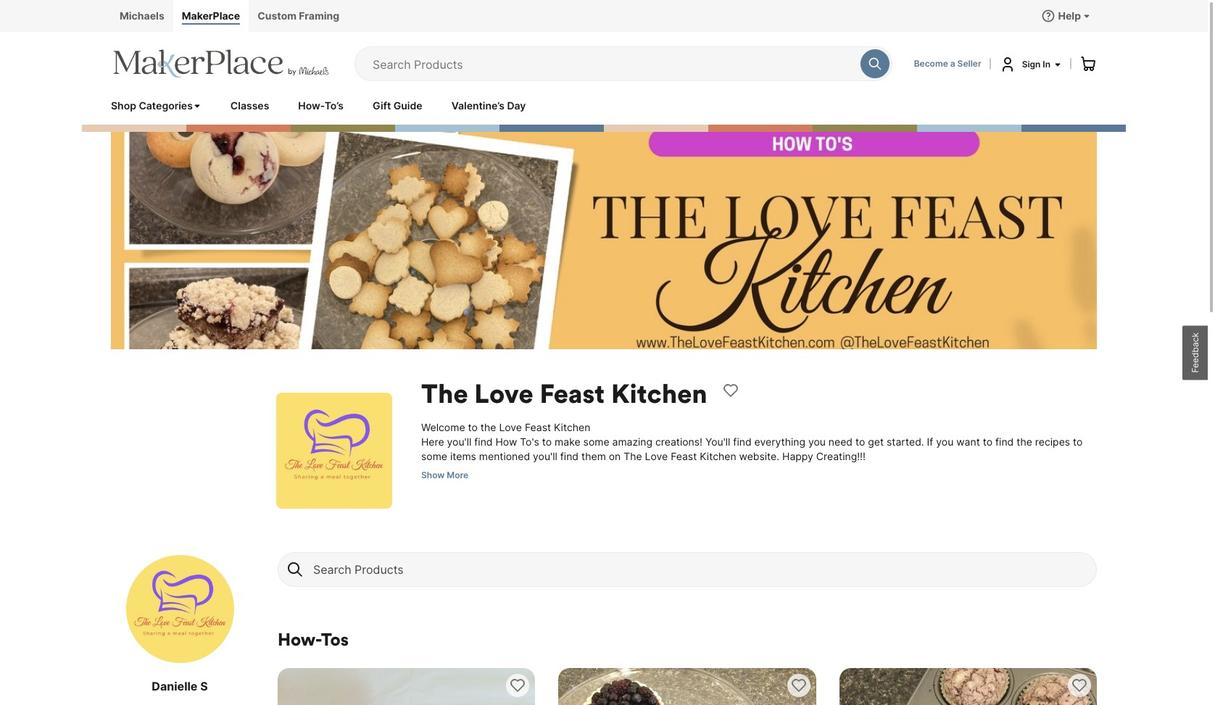 Task type: describe. For each thing, give the bounding box(es) containing it.
them
[[582, 450, 606, 463]]

makerplace link
[[173, 0, 249, 32]]

0 horizontal spatial you'll
[[447, 436, 472, 448]]

find down make
[[560, 450, 579, 463]]

show more button
[[421, 470, 474, 482]]

storefront avatar image
[[126, 555, 234, 664]]

0 vertical spatial kitchen
[[611, 377, 708, 410]]

1 horizontal spatial the
[[1017, 436, 1033, 448]]

how-to's
[[298, 99, 344, 112]]

favorite image for 231882600518942720 "image"
[[509, 677, 527, 695]]

amazing
[[612, 436, 653, 448]]

0 vertical spatial feast
[[540, 377, 605, 410]]

custom
[[258, 9, 297, 22]]

to's
[[520, 436, 539, 448]]

1 vertical spatial kitchen
[[554, 421, 591, 434]]

238424293856673792 image
[[839, 669, 1097, 706]]

favorite image for 238424293856673792 image
[[1071, 677, 1088, 695]]

michaels link
[[111, 0, 173, 32]]

mentioned
[[479, 450, 530, 463]]

0 horizontal spatial some
[[421, 450, 447, 463]]

1 vertical spatial feast
[[525, 421, 551, 434]]

day
[[507, 99, 526, 112]]

valentine's day
[[451, 99, 526, 112]]

michaels
[[120, 9, 164, 22]]

you'll
[[706, 436, 731, 448]]

1 horizontal spatial you'll
[[533, 450, 558, 463]]

show
[[421, 470, 445, 481]]

0 vertical spatial love
[[475, 377, 533, 410]]

find up the website.
[[733, 436, 752, 448]]

on
[[609, 450, 621, 463]]

Search Products field
[[278, 553, 1097, 587]]

valentine's
[[451, 99, 505, 112]]

storefront banner image
[[111, 132, 1097, 350]]

classes
[[230, 99, 269, 112]]

shop categories
[[111, 99, 193, 112]]

s
[[200, 679, 208, 694]]

makerplace image
[[111, 49, 331, 78]]

find right want
[[996, 436, 1014, 448]]

classes link
[[230, 99, 269, 113]]

guide
[[394, 99, 422, 112]]

happy
[[782, 450, 814, 463]]

danielle
[[152, 679, 198, 694]]

tabler image
[[722, 382, 739, 400]]

find left how
[[474, 436, 493, 448]]

2 vertical spatial love
[[645, 450, 668, 463]]

gift guide
[[373, 99, 422, 112]]

custom framing link
[[249, 0, 348, 32]]

framing
[[299, 9, 339, 22]]

started.
[[887, 436, 924, 448]]

recipes
[[1035, 436, 1070, 448]]

231882600518942720 image
[[278, 669, 535, 706]]

help link
[[1035, 0, 1097, 32]]



Task type: locate. For each thing, give the bounding box(es) containing it.
to right the to's
[[542, 436, 552, 448]]

become a seller
[[914, 58, 982, 69]]

0 vertical spatial some
[[583, 436, 610, 448]]

how-tos
[[278, 629, 349, 650]]

0 vertical spatial the
[[421, 377, 468, 410]]

0 horizontal spatial the
[[481, 421, 496, 434]]

creating!!!
[[816, 450, 866, 463]]

to left get
[[856, 436, 865, 448]]

if
[[927, 436, 934, 448]]

the
[[481, 421, 496, 434], [1017, 436, 1033, 448]]

more
[[447, 470, 468, 481]]

how- for tos
[[278, 629, 321, 650]]

to right welcome
[[468, 421, 478, 434]]

how- down search icon
[[278, 629, 321, 650]]

2 horizontal spatial favorite image
[[1071, 677, 1088, 695]]

2 favorite image from the left
[[790, 677, 808, 695]]

1 horizontal spatial some
[[583, 436, 610, 448]]

1 vertical spatial how-
[[278, 629, 321, 650]]

you'll
[[447, 436, 472, 448], [533, 450, 558, 463]]

kitchen up creations!
[[611, 377, 708, 410]]

seller
[[958, 58, 982, 69]]

creations!
[[656, 436, 703, 448]]

2 you from the left
[[936, 436, 954, 448]]

shop
[[111, 99, 136, 112]]

favorite image
[[509, 677, 527, 695], [790, 677, 808, 695], [1071, 677, 1088, 695]]

you left need at the bottom right of the page
[[808, 436, 826, 448]]

gift
[[373, 99, 391, 112]]

1 horizontal spatial favorite image
[[790, 677, 808, 695]]

items
[[450, 450, 476, 463]]

you'll down the to's
[[533, 450, 558, 463]]

make
[[555, 436, 581, 448]]

you
[[808, 436, 826, 448], [936, 436, 954, 448]]

to
[[468, 421, 478, 434], [542, 436, 552, 448], [856, 436, 865, 448], [983, 436, 993, 448], [1073, 436, 1083, 448]]

website.
[[739, 450, 780, 463]]

0 horizontal spatial the
[[421, 377, 468, 410]]

need
[[829, 436, 853, 448]]

0 horizontal spatial you
[[808, 436, 826, 448]]

you'll up items
[[447, 436, 472, 448]]

the down amazing
[[624, 450, 642, 463]]

love
[[475, 377, 533, 410], [499, 421, 522, 434], [645, 450, 668, 463]]

kitchen down the you'll
[[700, 450, 736, 463]]

0 horizontal spatial favorite image
[[509, 677, 527, 695]]

some
[[583, 436, 610, 448], [421, 450, 447, 463]]

categories
[[139, 99, 193, 112]]

1 vertical spatial you'll
[[533, 450, 558, 463]]

to's
[[325, 99, 344, 112]]

how
[[496, 436, 517, 448]]

makerplace
[[182, 9, 240, 22]]

0 vertical spatial the
[[481, 421, 496, 434]]

to right recipes
[[1073, 436, 1083, 448]]

how-to's link
[[298, 99, 344, 113]]

a
[[950, 58, 956, 69]]

feast up make
[[540, 377, 605, 410]]

how- for to's
[[298, 99, 325, 112]]

3 favorite image from the left
[[1071, 677, 1088, 695]]

the up how
[[481, 421, 496, 434]]

valentine's day link
[[451, 99, 526, 113]]

1 horizontal spatial the
[[624, 450, 642, 463]]

help
[[1058, 9, 1081, 22]]

some up them
[[583, 436, 610, 448]]

storefront logo image
[[276, 393, 392, 509]]

gift guide link
[[373, 99, 422, 113]]

0 vertical spatial you'll
[[447, 436, 472, 448]]

1 horizontal spatial you
[[936, 436, 954, 448]]

how-
[[298, 99, 325, 112], [278, 629, 321, 650]]

feast
[[540, 377, 605, 410], [525, 421, 551, 434], [671, 450, 697, 463]]

danielle s
[[152, 679, 208, 694]]

help button
[[1041, 9, 1091, 23]]

2 vertical spatial kitchen
[[700, 450, 736, 463]]

1 vertical spatial some
[[421, 450, 447, 463]]

become
[[914, 58, 948, 69]]

1 favorite image from the left
[[509, 677, 527, 695]]

kitchen
[[611, 377, 708, 410], [554, 421, 591, 434], [700, 450, 736, 463]]

the inside welcome to the love feast kitchen here you'll find how to's to make some amazing creations! you'll find everything you need to get started. if you want to find the recipes to some items mentioned you'll find them on the love feast kitchen website. happy creating!!! show more
[[624, 450, 642, 463]]

the
[[421, 377, 468, 410], [624, 450, 642, 463]]

the left recipes
[[1017, 436, 1033, 448]]

1 vertical spatial love
[[499, 421, 522, 434]]

here
[[421, 436, 444, 448]]

feast down creations!
[[671, 450, 697, 463]]

everything
[[755, 436, 806, 448]]

search icon image
[[286, 561, 304, 579]]

welcome to the love feast kitchen here you'll find how to's to make some amazing creations! you'll find everything you need to get started. if you want to find the recipes to some items mentioned you'll find them on the love feast kitchen website. happy creating!!! show more
[[421, 421, 1086, 481]]

1 vertical spatial the
[[1017, 436, 1033, 448]]

234085427859783680 image
[[559, 669, 816, 706]]

kitchen up make
[[554, 421, 591, 434]]

get
[[868, 436, 884, 448]]

how- right "classes"
[[298, 99, 325, 112]]

search button image
[[868, 57, 882, 71]]

the love feast kitchen
[[421, 377, 708, 410]]

find
[[474, 436, 493, 448], [733, 436, 752, 448], [996, 436, 1014, 448], [560, 450, 579, 463]]

2 vertical spatial feast
[[671, 450, 697, 463]]

some down the here
[[421, 450, 447, 463]]

want
[[957, 436, 980, 448]]

welcome
[[421, 421, 465, 434]]

you right if
[[936, 436, 954, 448]]

become a seller link
[[914, 58, 982, 70]]

0 vertical spatial how-
[[298, 99, 325, 112]]

custom framing
[[258, 9, 339, 22]]

favorite image for the 234085427859783680 image
[[790, 677, 808, 695]]

Search Input field
[[373, 47, 853, 80]]

to right want
[[983, 436, 993, 448]]

1 you from the left
[[808, 436, 826, 448]]

tos
[[321, 629, 349, 650]]

1 vertical spatial the
[[624, 450, 642, 463]]

the up welcome
[[421, 377, 468, 410]]

feast up the to's
[[525, 421, 551, 434]]



Task type: vqa. For each thing, say whether or not it's contained in the screenshot.
Last Name Text Field
no



